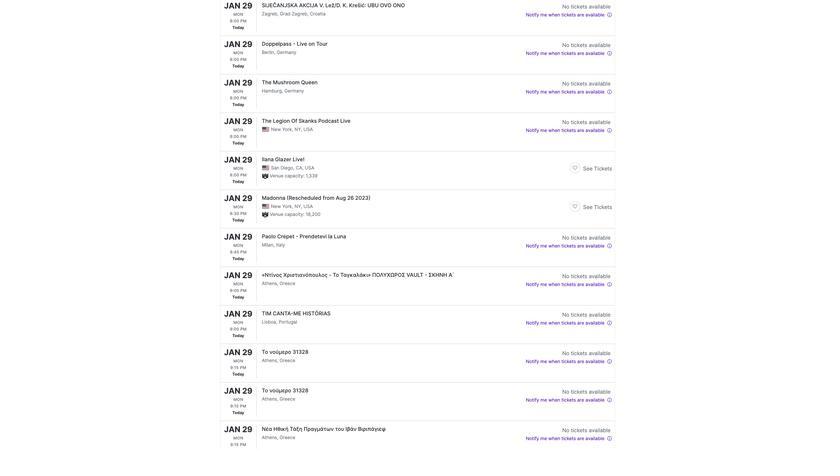 Task type: vqa. For each thing, say whether or not it's contained in the screenshot.


Task type: describe. For each thing, give the bounding box(es) containing it.
jan 29 mon 8:45 pm today
[[224, 232, 253, 261]]

29 inside jan 29 mon 9:15 pm
[[242, 425, 253, 434]]

8 are from the top
[[578, 359, 585, 364]]

8 jan from the top
[[224, 271, 241, 280]]

usa for live!
[[305, 165, 315, 171]]

1 notify me when tickets are available button from the top
[[526, 11, 612, 18]]

2 greece from the top
[[280, 358, 295, 363]]

berlin,
[[262, 49, 276, 55]]

mon for 7th notify me when tickets are available button from the top
[[233, 320, 243, 325]]

5 mon from the top
[[233, 166, 243, 171]]

me for tenth notify me when tickets are available button from the top
[[541, 436, 547, 441]]

ny, for legion
[[295, 126, 302, 132]]

9 when from the top
[[549, 397, 561, 403]]

notify me when tickets are available for 4th notify me when tickets are available button from the top of the page
[[526, 127, 605, 133]]

me for 8th notify me when tickets are available button from the top
[[541, 359, 547, 364]]

«ντίνος χριστιανόπουλος - το ταγκαλάκι» πολυχωρος vault - σκηνη α΄ athens, greece
[[262, 272, 454, 286]]

18,200
[[306, 211, 321, 217]]

8 notify me when tickets are available button from the top
[[526, 357, 612, 365]]

vault
[[407, 272, 424, 278]]

8 today from the top
[[233, 295, 244, 300]]

χριστιανόπουλος
[[284, 272, 328, 278]]

see for madonna (rescheduled from aug 26 2023)
[[583, 204, 593, 210]]

4 jan from the top
[[224, 117, 241, 126]]

ilana
[[262, 156, 274, 163]]

lež/d.
[[326, 2, 341, 9]]

tooltip image for portugal
[[607, 321, 612, 326]]

5 jan 29 mon 8:00 pm today from the top
[[224, 155, 253, 184]]

ιβάν
[[346, 426, 357, 432]]

mon for fifth notify me when tickets are available button from the bottom
[[233, 282, 243, 287]]

11 jan from the top
[[224, 386, 241, 396]]

aug
[[336, 195, 346, 201]]

11 today from the top
[[233, 410, 244, 415]]

notify me when tickets are available for 8th notify me when tickets are available button from the top
[[526, 359, 605, 364]]

2 9:15 from the top
[[230, 404, 239, 409]]

4 are from the top
[[578, 127, 585, 133]]

9:00 for tim
[[230, 327, 239, 332]]

the for the legion of skanks podcast live
[[262, 118, 272, 124]]

4 8:00 from the top
[[230, 134, 239, 139]]

1,339
[[306, 173, 318, 178]]

lisboa,
[[262, 319, 278, 325]]

jan 29 mon 9:00 pm today for «ντίνος
[[224, 271, 253, 300]]

3 jan from the top
[[224, 78, 241, 88]]

3 when from the top
[[549, 89, 561, 95]]

notify for sixth notify me when tickets are available button from the bottom of the page
[[526, 243, 539, 249]]

7 no tickets available from the top
[[563, 312, 611, 318]]

no for 7th notify me when tickets are available button from the top
[[563, 312, 570, 318]]

8 29 from the top
[[242, 271, 253, 280]]

1 31328 from the top
[[293, 349, 309, 355]]

doppelpass - live on tour berlin, germany
[[262, 41, 328, 55]]

new for the
[[271, 126, 281, 132]]

πραγμάτων
[[304, 426, 334, 432]]

glazer
[[275, 156, 291, 163]]

no for tenth notify me when tickets are available button from the top
[[563, 427, 570, 434]]

notify for ninth notify me when tickets are available button from the top
[[526, 397, 539, 403]]

tooltip image for the mushroom queen
[[607, 89, 612, 95]]

- right vault
[[425, 272, 427, 278]]

la
[[328, 233, 333, 240]]

1 are from the top
[[578, 12, 585, 17]]

ovo
[[380, 2, 392, 9]]

9 today from the top
[[233, 333, 244, 338]]

2 31328 from the top
[[293, 387, 309, 394]]

4 jan 29 mon 8:00 pm today from the top
[[224, 117, 253, 146]]

tooltip image for πολυχωρος
[[607, 282, 612, 287]]

9 are from the top
[[578, 397, 585, 403]]

5 notify me when tickets are available button from the top
[[526, 242, 612, 250]]

italy
[[276, 242, 285, 248]]

san diego, ca, usa
[[271, 165, 315, 171]]

2 when from the top
[[549, 50, 561, 56]]

ηθική
[[274, 426, 289, 432]]

athens, inside «ντίνος χριστιανόπουλος - το ταγκαλάκι» πολυχωρος vault - σκηνη α΄ athens, greece
[[262, 281, 278, 286]]

2 jan from the top
[[224, 40, 241, 49]]

6 notify me when tickets are available button from the top
[[526, 280, 612, 288]]

tim canta-me histórias lisboa, portugal
[[262, 310, 331, 325]]

jan 29 mon 8:00 pm today for siječanjska
[[224, 1, 253, 30]]

paolo
[[262, 233, 276, 240]]

greece inside νέα ηθική τάξη πραγμάτων του ιβάν βιριπάγιεφ athens, greece
[[280, 435, 295, 440]]

mon inside "jan 29 mon 8:30 pm today"
[[233, 205, 243, 209]]

βιριπάγιεφ
[[358, 426, 386, 432]]

σκηνη
[[429, 272, 447, 278]]

akcija
[[299, 2, 318, 9]]

ny, for (rescheduled
[[295, 204, 302, 209]]

10 29 from the top
[[242, 348, 253, 357]]

pm inside "jan 29 mon 8:30 pm today"
[[240, 211, 247, 216]]

tickets for ilana glazer live!
[[594, 165, 612, 172]]

5 29 from the top
[[242, 155, 253, 165]]

pm for 8th notify me when tickets are available button from the top
[[240, 365, 246, 370]]

canta-
[[273, 310, 294, 317]]

san
[[271, 165, 279, 171]]

croatia
[[310, 11, 326, 16]]

3 tooltip image from the top
[[607, 359, 612, 364]]

jan 29 mon 9:15 pm
[[224, 425, 253, 447]]

mon for sixth notify me when tickets are available button from the bottom of the page
[[233, 243, 243, 248]]

1 no tickets available from the top
[[563, 3, 611, 10]]

τάξη
[[290, 426, 302, 432]]

no for 1st notify me when tickets are available button from the top
[[563, 3, 570, 10]]

new york, ny, usa for (rescheduled
[[271, 204, 313, 209]]

jan inside jan 29 mon 8:45 pm today
[[224, 232, 241, 242]]

5 when from the top
[[549, 243, 561, 249]]

madonna
[[262, 195, 285, 201]]

ilana glazer live!
[[262, 156, 305, 163]]

- inside "paolo crepet - prendetevi la luna milan, italy"
[[296, 233, 298, 240]]

venue for madonna
[[270, 211, 284, 217]]

6 when from the top
[[549, 282, 561, 287]]

the mushroom queen hamburg, germany
[[262, 79, 318, 94]]

notify me when tickets are available for 1st notify me when tickets are available button from the top
[[526, 12, 605, 17]]

doppelpass
[[262, 41, 292, 47]]

πολυχωρος
[[372, 272, 405, 278]]

1 today from the top
[[233, 25, 244, 30]]

portugal
[[279, 319, 297, 325]]

7 are from the top
[[578, 320, 585, 326]]

3 today from the top
[[233, 102, 244, 107]]

1 νούμερο from the top
[[270, 349, 291, 355]]

9 notify me when tickets are available button from the top
[[526, 396, 612, 404]]

3 greece from the top
[[280, 396, 295, 402]]

10 no tickets available from the top
[[563, 427, 611, 434]]

3 no tickets available from the top
[[563, 80, 611, 87]]

tooltip image for siječanjska akcija v. lež/d. k. krešić: ubu ovo ono
[[607, 12, 612, 18]]

notify me when tickets are available for 7th notify me when tickets are available button from the top
[[526, 320, 605, 326]]

9 29 from the top
[[242, 309, 253, 319]]

29 inside "jan 29 mon 8:30 pm today"
[[242, 194, 253, 203]]

notify me when tickets are available for 8th notify me when tickets are available button from the bottom of the page
[[526, 89, 605, 95]]

4 when from the top
[[549, 127, 561, 133]]

madonna (rescheduled from aug 26 2023)
[[262, 195, 371, 201]]

siječanjska
[[262, 2, 298, 9]]

notify for 7th notify me when tickets are available button from the top
[[526, 320, 539, 326]]

notify for fifth notify me when tickets are available button from the bottom
[[526, 282, 539, 287]]

11 29 from the top
[[242, 386, 253, 396]]

2 no tickets available from the top
[[563, 42, 611, 48]]

8:30
[[230, 211, 239, 216]]

capacity: for (rescheduled
[[285, 211, 305, 217]]

live!
[[293, 156, 305, 163]]

5 are from the top
[[578, 243, 585, 249]]

mon for 8th notify me when tickets are available button from the top
[[233, 359, 243, 364]]

3 are from the top
[[578, 89, 585, 95]]

pm for sixth notify me when tickets are available button from the bottom of the page
[[240, 250, 247, 255]]

pm for 7th notify me when tickets are available button from the top
[[240, 327, 247, 332]]

tour
[[316, 41, 328, 47]]

notify for 8th notify me when tickets are available button from the bottom of the page
[[526, 89, 539, 95]]

7 when from the top
[[549, 320, 561, 326]]

7 notify me when tickets are available button from the top
[[526, 319, 612, 327]]

milan,
[[262, 242, 275, 248]]

5 8:00 from the top
[[230, 173, 239, 178]]

legion
[[273, 118, 290, 124]]

greece inside «ντίνος χριστιανόπουλος - το ταγκαλάκι» πολυχωρος vault - σκηνη α΄ athens, greece
[[280, 281, 295, 286]]

k.
[[343, 2, 348, 9]]

pm for tenth notify me when tickets are available button from the top
[[240, 442, 246, 447]]

6 no tickets available from the top
[[563, 273, 611, 280]]

α΄
[[449, 272, 454, 278]]

usa for of
[[304, 126, 313, 132]]

3 athens, from the top
[[262, 396, 278, 402]]

3 notify me when tickets are available button from the top
[[526, 88, 612, 96]]

mon for ninth notify me when tickets are available button from the top
[[233, 397, 243, 402]]

notify me when tickets are available for ninth notify me when tickets are available button from the top
[[526, 397, 605, 403]]

notify for 4th notify me when tickets are available button from the top of the page
[[526, 127, 539, 133]]

ono
[[393, 2, 405, 9]]

1 vertical spatial live
[[340, 118, 351, 124]]

νέα ηθική τάξη πραγμάτων του ιβάν βιριπάγιεφ athens, greece
[[262, 426, 386, 440]]

mushroom
[[273, 79, 300, 86]]

tooltip image for the legion of skanks podcast live
[[607, 128, 612, 133]]

see tickets for madonna (rescheduled from aug 26 2023)
[[583, 204, 612, 210]]

hamburg,
[[262, 88, 283, 94]]

9:15 inside jan 29 mon 9:15 pm
[[230, 442, 239, 447]]

me for 4th notify me when tickets are available button from the top of the page
[[541, 127, 547, 133]]

1 9:15 from the top
[[230, 365, 239, 370]]

mon for 4th notify me when tickets are available button from the top of the page
[[233, 127, 243, 132]]

10 notify me when tickets are available button from the top
[[526, 434, 612, 442]]

8 no tickets available from the top
[[563, 350, 611, 357]]

jan 29 mon 9:00 pm today for tim
[[224, 309, 253, 338]]

no for ninth notify me when tickets are available button from the top
[[563, 389, 570, 395]]

tickets for madonna (rescheduled from aug 26 2023)
[[594, 204, 612, 210]]

the legion of skanks podcast live
[[262, 118, 351, 124]]

tooltip image for doppelpass - live on tour
[[607, 51, 612, 56]]

10 are from the top
[[578, 436, 585, 441]]

5 no tickets available from the top
[[563, 234, 611, 241]]

me
[[294, 310, 301, 317]]

no for fifth notify me when tickets are available button from the bottom
[[563, 273, 570, 280]]

9 jan from the top
[[224, 309, 241, 319]]



Task type: locate. For each thing, give the bounding box(es) containing it.
venue
[[270, 173, 284, 178], [270, 211, 284, 217]]

2 notify from the top
[[526, 50, 539, 56]]

see
[[583, 165, 593, 172], [583, 204, 593, 210]]

notify for 1st notify me when tickets are available button from the top
[[526, 12, 539, 17]]

mon for 1st notify me when tickets are available button from the top
[[233, 12, 243, 17]]

venue for ilana
[[270, 173, 284, 178]]

germany inside doppelpass - live on tour berlin, germany
[[277, 49, 296, 55]]

me for 9th notify me when tickets are available button from the bottom of the page
[[541, 50, 547, 56]]

histórias
[[303, 310, 331, 317]]

1 jan 29 mon 8:00 pm today from the top
[[224, 1, 253, 30]]

12 mon from the top
[[233, 436, 243, 441]]

pm for 1st notify me when tickets are available button from the top
[[240, 18, 247, 23]]

0 vertical spatial ny,
[[295, 126, 302, 132]]

10 jan from the top
[[224, 348, 241, 357]]

jan 29 mon 9:15 pm today for ninth notify me when tickets are available button from the top
[[224, 386, 253, 415]]

8:00 for the
[[230, 96, 239, 100]]

7 29 from the top
[[242, 232, 253, 242]]

νούμερο
[[270, 349, 291, 355], [270, 387, 291, 394]]

4 me from the top
[[541, 127, 547, 133]]

0 vertical spatial 9:00
[[230, 288, 239, 293]]

4 no tickets available from the top
[[563, 119, 611, 125]]

8 when from the top
[[549, 359, 561, 364]]

1 vertical spatial νούμερο
[[270, 387, 291, 394]]

podcast
[[318, 118, 339, 124]]

8 notify me when tickets are available from the top
[[526, 359, 605, 364]]

notify for 8th notify me when tickets are available button from the top
[[526, 359, 539, 364]]

jan 29 mon 9:00 pm today
[[224, 271, 253, 300], [224, 309, 253, 338]]

us national flag image for the legion of skanks podcast live
[[262, 127, 269, 132]]

2 zagreb, from the left
[[292, 11, 309, 16]]

6 no from the top
[[563, 273, 570, 280]]

zagreb, down akcija
[[292, 11, 309, 16]]

2 notify me when tickets are available from the top
[[526, 50, 605, 56]]

0 vertical spatial new
[[271, 126, 281, 132]]

1 vertical spatial capacity:
[[285, 211, 305, 217]]

0 vertical spatial see
[[583, 165, 593, 172]]

jan 29 mon 8:00 pm today for doppelpass
[[224, 40, 253, 69]]

live
[[297, 41, 307, 47], [340, 118, 351, 124]]

ny, up venue capacity: 18,200
[[295, 204, 302, 209]]

new york, ny, usa up venue capacity: 18,200
[[271, 204, 313, 209]]

1 vertical spatial york,
[[282, 204, 293, 209]]

- inside doppelpass - live on tour berlin, germany
[[293, 41, 296, 47]]

germany down mushroom
[[285, 88, 304, 94]]

1 vertical spatial new york, ny, usa
[[271, 204, 313, 209]]

1 mon from the top
[[233, 12, 243, 17]]

notify me when tickets are available button
[[526, 11, 612, 18], [526, 49, 612, 57], [526, 88, 612, 96], [526, 126, 612, 134], [526, 242, 612, 250], [526, 280, 612, 288], [526, 319, 612, 327], [526, 357, 612, 365], [526, 396, 612, 404], [526, 434, 612, 442]]

1 vertical spatial το
[[262, 349, 268, 355]]

usa up the 18,200
[[304, 204, 313, 209]]

1 us national flag image from the top
[[262, 127, 269, 132]]

1 vertical spatial see
[[583, 204, 593, 210]]

1 vertical spatial jan 29 mon 9:15 pm today
[[224, 386, 253, 415]]

today
[[233, 25, 244, 30], [233, 64, 244, 69], [233, 102, 244, 107], [233, 141, 244, 146], [233, 179, 244, 184], [233, 218, 244, 223], [233, 256, 244, 261], [233, 295, 244, 300], [233, 333, 244, 338], [233, 372, 244, 377], [233, 410, 244, 415]]

jan 29 mon 8:00 pm today for the
[[224, 78, 253, 107]]

today inside jan 29 mon 8:45 pm today
[[233, 256, 244, 261]]

0 vertical spatial 31328
[[293, 349, 309, 355]]

no for 8th notify me when tickets are available button from the bottom of the page
[[563, 80, 570, 87]]

new down legion
[[271, 126, 281, 132]]

6 me from the top
[[541, 282, 547, 287]]

7 mon from the top
[[233, 243, 243, 248]]

9 notify from the top
[[526, 397, 539, 403]]

notify me when tickets are available for tenth notify me when tickets are available button from the top
[[526, 436, 605, 441]]

2 venue from the top
[[270, 211, 284, 217]]

0 vertical spatial us national flag image
[[262, 127, 269, 132]]

2 vertical spatial 9:15
[[230, 442, 239, 447]]

germany inside the mushroom queen hamburg, germany
[[285, 88, 304, 94]]

ταγκαλάκι»
[[341, 272, 371, 278]]

prendetevi
[[300, 233, 327, 240]]

notify for tenth notify me when tickets are available button from the top
[[526, 436, 539, 441]]

0 vertical spatial το νούμερο 31328 athens, greece
[[262, 349, 309, 363]]

3 29 from the top
[[242, 78, 253, 88]]

mon inside jan 29 mon 9:15 pm
[[233, 436, 243, 441]]

notify me when tickets are available for 9th notify me when tickets are available button from the bottom of the page
[[526, 50, 605, 56]]

pm for fifth notify me when tickets are available button from the bottom
[[240, 288, 247, 293]]

1 when from the top
[[549, 12, 561, 17]]

me for 1st notify me when tickets are available button from the top
[[541, 12, 547, 17]]

11 mon from the top
[[233, 397, 243, 402]]

skanks
[[299, 118, 317, 124]]

see tickets for ilana glazer live!
[[583, 165, 612, 172]]

0 vertical spatial see tickets
[[583, 165, 612, 172]]

us national flag image for ilana glazer live!
[[262, 165, 269, 171]]

5 notify from the top
[[526, 243, 539, 249]]

the up hamburg,
[[262, 79, 272, 86]]

york, for (rescheduled
[[282, 204, 293, 209]]

29 inside jan 29 mon 8:45 pm today
[[242, 232, 253, 242]]

usa
[[304, 126, 313, 132], [305, 165, 315, 171], [304, 204, 313, 209]]

0 vertical spatial germany
[[277, 49, 296, 55]]

1 vertical spatial new
[[271, 204, 281, 209]]

6 mon from the top
[[233, 205, 243, 209]]

6 are from the top
[[578, 282, 585, 287]]

jan
[[224, 1, 241, 11], [224, 40, 241, 49], [224, 78, 241, 88], [224, 117, 241, 126], [224, 155, 241, 165], [224, 194, 241, 203], [224, 232, 241, 242], [224, 271, 241, 280], [224, 309, 241, 319], [224, 348, 241, 357], [224, 386, 241, 396], [224, 425, 241, 434]]

4 tooltip image from the top
[[607, 436, 612, 441]]

1 york, from the top
[[282, 126, 293, 132]]

new down madonna
[[271, 204, 281, 209]]

mon for 9th notify me when tickets are available button from the bottom of the page
[[233, 50, 243, 55]]

crepet
[[277, 233, 295, 240]]

ca,
[[296, 165, 304, 171]]

tooltip image for ιβάν
[[607, 436, 612, 441]]

1 vertical spatial venue
[[270, 211, 284, 217]]

το inside «ντίνος χριστιανόπουλος - το ταγκαλάκι» πολυχωρος vault - σκηνη α΄ athens, greece
[[333, 272, 339, 278]]

0 vertical spatial jan 29 mon 9:15 pm today
[[224, 348, 253, 377]]

νέα
[[262, 426, 272, 432]]

live left the on
[[297, 41, 307, 47]]

9 no tickets available from the top
[[563, 389, 611, 395]]

1 vertical spatial the
[[262, 118, 272, 124]]

ny, down of
[[295, 126, 302, 132]]

us national flag image
[[262, 204, 269, 209]]

capacity: for glazer
[[285, 173, 305, 178]]

2 vertical spatial usa
[[304, 204, 313, 209]]

no for 4th notify me when tickets are available button from the top of the page
[[563, 119, 570, 125]]

tooltip image for paolo crepet - prendetevi la luna
[[607, 243, 612, 249]]

usa for from
[[304, 204, 313, 209]]

zagreb, down siječanjska
[[262, 11, 279, 16]]

«ντίνος
[[262, 272, 282, 278]]

2023)
[[355, 195, 371, 201]]

3 mon from the top
[[233, 89, 243, 94]]

notify me when tickets are available
[[526, 12, 605, 17], [526, 50, 605, 56], [526, 89, 605, 95], [526, 127, 605, 133], [526, 243, 605, 249], [526, 282, 605, 287], [526, 320, 605, 326], [526, 359, 605, 364], [526, 397, 605, 403], [526, 436, 605, 441]]

greece
[[280, 281, 295, 286], [280, 358, 295, 363], [280, 396, 295, 402], [280, 435, 295, 440]]

4 no from the top
[[563, 119, 570, 125]]

krešić:
[[349, 2, 366, 9]]

2 york, from the top
[[282, 204, 293, 209]]

2 are from the top
[[578, 50, 585, 56]]

4 today from the top
[[233, 141, 244, 146]]

mon for 8th notify me when tickets are available button from the bottom of the page
[[233, 89, 243, 94]]

2 tooltip image from the top
[[607, 321, 612, 326]]

me
[[541, 12, 547, 17], [541, 50, 547, 56], [541, 89, 547, 95], [541, 127, 547, 133], [541, 243, 547, 249], [541, 282, 547, 287], [541, 320, 547, 326], [541, 359, 547, 364], [541, 397, 547, 403], [541, 436, 547, 441]]

8:00
[[230, 18, 239, 23], [230, 57, 239, 62], [230, 96, 239, 100], [230, 134, 239, 139], [230, 173, 239, 178]]

3 8:00 from the top
[[230, 96, 239, 100]]

10 today from the top
[[233, 372, 244, 377]]

1 vertical spatial 9:15
[[230, 404, 239, 409]]

το νούμερο 31328 athens, greece for 8th notify me when tickets are available button from the top
[[262, 349, 309, 363]]

- right crepet
[[296, 233, 298, 240]]

2 vertical spatial το
[[262, 387, 268, 394]]

7 notify from the top
[[526, 320, 539, 326]]

2 νούμερο from the top
[[270, 387, 291, 394]]

tickets
[[571, 3, 588, 10], [562, 12, 576, 17], [571, 42, 588, 48], [562, 50, 576, 56], [571, 80, 588, 87], [562, 89, 576, 95], [571, 119, 588, 125], [562, 127, 576, 133], [571, 234, 588, 241], [562, 243, 576, 249], [571, 273, 588, 280], [562, 282, 576, 287], [571, 312, 588, 318], [562, 320, 576, 326], [571, 350, 588, 357], [562, 359, 576, 364], [571, 389, 588, 395], [562, 397, 576, 403], [571, 427, 588, 434], [562, 436, 576, 441]]

germany down doppelpass
[[277, 49, 296, 55]]

pm for 4th notify me when tickets are available button from the top of the page
[[240, 134, 247, 139]]

1 9:00 from the top
[[230, 288, 239, 293]]

-
[[293, 41, 296, 47], [296, 233, 298, 240], [329, 272, 332, 278], [425, 272, 427, 278]]

venue capacity: 1,339
[[270, 173, 318, 178]]

jan 29 mon 9:15 pm today for 8th notify me when tickets are available button from the top
[[224, 348, 253, 377]]

26
[[347, 195, 354, 201]]

v.
[[320, 2, 324, 9]]

29
[[242, 1, 253, 11], [242, 40, 253, 49], [242, 78, 253, 88], [242, 117, 253, 126], [242, 155, 253, 165], [242, 194, 253, 203], [242, 232, 253, 242], [242, 271, 253, 280], [242, 309, 253, 319], [242, 348, 253, 357], [242, 386, 253, 396], [242, 425, 253, 434]]

1 vertical spatial usa
[[305, 165, 315, 171]]

1 ny, from the top
[[295, 126, 302, 132]]

1 the from the top
[[262, 79, 272, 86]]

pm inside jan 29 mon 9:15 pm
[[240, 442, 246, 447]]

mon inside jan 29 mon 8:45 pm today
[[233, 243, 243, 248]]

the left legion
[[262, 118, 272, 124]]

1 horizontal spatial zagreb,
[[292, 11, 309, 16]]

το νούμερο 31328 athens, greece for ninth notify me when tickets are available button from the top
[[262, 387, 309, 402]]

no for 8th notify me when tickets are available button from the top
[[563, 350, 570, 357]]

το for ninth notify me when tickets are available button from the top
[[262, 387, 268, 394]]

1 vertical spatial ny,
[[295, 204, 302, 209]]

new york, ny, usa for legion
[[271, 126, 313, 132]]

pm inside jan 29 mon 8:45 pm today
[[240, 250, 247, 255]]

pm for ninth notify me when tickets are available button from the top
[[240, 404, 246, 409]]

- right χριστιανόπουλος
[[329, 272, 332, 278]]

the inside the mushroom queen hamburg, germany
[[262, 79, 272, 86]]

no
[[563, 3, 570, 10], [563, 42, 570, 48], [563, 80, 570, 87], [563, 119, 570, 125], [563, 234, 570, 241], [563, 273, 570, 280], [563, 312, 570, 318], [563, 350, 570, 357], [563, 389, 570, 395], [563, 427, 570, 434]]

venue down madonna
[[270, 211, 284, 217]]

1 jan from the top
[[224, 1, 241, 11]]

germany
[[277, 49, 296, 55], [285, 88, 304, 94]]

paolo crepet - prendetevi la luna milan, italy
[[262, 233, 346, 248]]

jan 29 mon 8:30 pm today
[[224, 194, 253, 223]]

1 vertical spatial 31328
[[293, 387, 309, 394]]

0 horizontal spatial zagreb,
[[262, 11, 279, 16]]

9:00 for «ντίνος
[[230, 288, 239, 293]]

0 vertical spatial jan 29 mon 9:00 pm today
[[224, 271, 253, 300]]

2 athens, from the top
[[262, 358, 278, 363]]

1 vertical spatial germany
[[285, 88, 304, 94]]

york,
[[282, 126, 293, 132], [282, 204, 293, 209]]

2 us national flag image from the top
[[262, 165, 269, 171]]

1 venue from the top
[[270, 173, 284, 178]]

tooltip image
[[607, 12, 612, 18], [607, 51, 612, 56], [607, 89, 612, 95], [607, 128, 612, 133], [607, 243, 612, 249], [607, 398, 612, 403]]

tim
[[262, 310, 272, 317]]

tickets
[[594, 165, 612, 172], [594, 204, 612, 210]]

notify for 9th notify me when tickets are available button from the bottom of the page
[[526, 50, 539, 56]]

το for 8th notify me when tickets are available button from the top
[[262, 349, 268, 355]]

9:00
[[230, 288, 239, 293], [230, 327, 239, 332]]

0 vertical spatial το
[[333, 272, 339, 278]]

live inside doppelpass - live on tour berlin, germany
[[297, 41, 307, 47]]

siječanjska akcija v. lež/d. k. krešić: ubu ovo ono zagreb, grad zagreb, croatia
[[262, 2, 405, 16]]

10 mon from the top
[[233, 359, 243, 364]]

notify me when tickets are available for fifth notify me when tickets are available button from the bottom
[[526, 282, 605, 287]]

pm for 8th notify me when tickets are available button from the bottom of the page
[[240, 96, 247, 100]]

york, down legion
[[282, 126, 293, 132]]

8 no from the top
[[563, 350, 570, 357]]

usa down skanks at the left top
[[304, 126, 313, 132]]

1 see from the top
[[583, 165, 593, 172]]

venue capacity: 18,200
[[270, 211, 321, 217]]

6 jan from the top
[[224, 194, 241, 203]]

3 me from the top
[[541, 89, 547, 95]]

3 no from the top
[[563, 80, 570, 87]]

jan inside "jan 29 mon 8:30 pm today"
[[224, 194, 241, 203]]

9:15
[[230, 365, 239, 370], [230, 404, 239, 409], [230, 442, 239, 447]]

no for sixth notify me when tickets are available button from the bottom of the page
[[563, 234, 570, 241]]

grad
[[280, 11, 291, 16]]

of
[[291, 118, 297, 124]]

5 jan from the top
[[224, 155, 241, 165]]

mon for tenth notify me when tickets are available button from the top
[[233, 436, 243, 441]]

on
[[309, 41, 315, 47]]

1 vertical spatial tickets
[[594, 204, 612, 210]]

us national flag image
[[262, 127, 269, 132], [262, 165, 269, 171]]

see tickets
[[583, 165, 612, 172], [583, 204, 612, 210]]

me for 8th notify me when tickets are available button from the bottom of the page
[[541, 89, 547, 95]]

us national flag image down ilana
[[262, 165, 269, 171]]

5 today from the top
[[233, 179, 244, 184]]

0 vertical spatial usa
[[304, 126, 313, 132]]

me for sixth notify me when tickets are available button from the bottom of the page
[[541, 243, 547, 249]]

today inside "jan 29 mon 8:30 pm today"
[[233, 218, 244, 223]]

athens,
[[262, 281, 278, 286], [262, 358, 278, 363], [262, 396, 278, 402], [262, 435, 278, 440]]

1 vertical spatial jan 29 mon 9:00 pm today
[[224, 309, 253, 338]]

1 horizontal spatial live
[[340, 118, 351, 124]]

2 see tickets from the top
[[583, 204, 612, 210]]

capacity: left the 18,200
[[285, 211, 305, 217]]

4 29 from the top
[[242, 117, 253, 126]]

york, up venue capacity: 18,200
[[282, 204, 293, 209]]

new
[[271, 126, 281, 132], [271, 204, 281, 209]]

0 vertical spatial capacity:
[[285, 173, 305, 178]]

jan 29 mon 9:15 pm today
[[224, 348, 253, 377], [224, 386, 253, 415]]

2 mon from the top
[[233, 50, 243, 55]]

new for madonna
[[271, 204, 281, 209]]

8 mon from the top
[[233, 282, 243, 287]]

0 vertical spatial the
[[262, 79, 272, 86]]

us national flag image up ilana
[[262, 127, 269, 132]]

no for 9th notify me when tickets are available button from the bottom of the page
[[563, 42, 570, 48]]

see for ilana glazer live!
[[583, 165, 593, 172]]

zagreb,
[[262, 11, 279, 16], [292, 11, 309, 16]]

new york, ny, usa
[[271, 126, 313, 132], [271, 204, 313, 209]]

1 notify from the top
[[526, 12, 539, 17]]

- left the on
[[293, 41, 296, 47]]

me for 7th notify me when tickets are available button from the top
[[541, 320, 547, 326]]

1 zagreb, from the left
[[262, 11, 279, 16]]

το
[[333, 272, 339, 278], [262, 349, 268, 355], [262, 387, 268, 394]]

1 29 from the top
[[242, 1, 253, 11]]

tooltip image for το νούμερο 31328
[[607, 398, 612, 403]]

4 notify me when tickets are available button from the top
[[526, 126, 612, 134]]

2 today from the top
[[233, 64, 244, 69]]

capacity: down san diego, ca, usa
[[285, 173, 305, 178]]

0 vertical spatial new york, ny, usa
[[271, 126, 313, 132]]

2 29 from the top
[[242, 40, 253, 49]]

1 vertical spatial see tickets
[[583, 204, 612, 210]]

6 today from the top
[[233, 218, 244, 223]]

from
[[323, 195, 335, 201]]

0 vertical spatial york,
[[282, 126, 293, 132]]

the
[[262, 79, 272, 86], [262, 118, 272, 124]]

0 vertical spatial venue
[[270, 173, 284, 178]]

me for fifth notify me when tickets are available button from the bottom
[[541, 282, 547, 287]]

usa up 1,339
[[305, 165, 315, 171]]

0 vertical spatial tickets
[[594, 165, 612, 172]]

ny,
[[295, 126, 302, 132], [295, 204, 302, 209]]

luna
[[334, 233, 346, 240]]

athens, inside νέα ηθική τάξη πραγμάτων του ιβάν βιριπάγιεφ athens, greece
[[262, 435, 278, 440]]

0 horizontal spatial live
[[297, 41, 307, 47]]

8:45
[[230, 250, 239, 255]]

when
[[549, 12, 561, 17], [549, 50, 561, 56], [549, 89, 561, 95], [549, 127, 561, 133], [549, 243, 561, 249], [549, 282, 561, 287], [549, 320, 561, 326], [549, 359, 561, 364], [549, 397, 561, 403], [549, 436, 561, 441]]

queen
[[301, 79, 318, 86]]

10 when from the top
[[549, 436, 561, 441]]

new york, ny, usa down of
[[271, 126, 313, 132]]

0 vertical spatial νούμερο
[[270, 349, 291, 355]]

pm for 9th notify me when tickets are available button from the bottom of the page
[[240, 57, 247, 62]]

2 jan 29 mon 9:15 pm today from the top
[[224, 386, 253, 415]]

4 notify me when tickets are available from the top
[[526, 127, 605, 133]]

8:00 for siječanjska
[[230, 18, 239, 23]]

ubu
[[368, 2, 379, 9]]

jan inside jan 29 mon 9:15 pm
[[224, 425, 241, 434]]

2 tooltip image from the top
[[607, 51, 612, 56]]

0 vertical spatial live
[[297, 41, 307, 47]]

31328
[[293, 349, 309, 355], [293, 387, 309, 394]]

me for ninth notify me when tickets are available button from the top
[[541, 397, 547, 403]]

the for the mushroom queen hamburg, germany
[[262, 79, 272, 86]]

0 vertical spatial 9:15
[[230, 365, 239, 370]]

1 vertical spatial 9:00
[[230, 327, 239, 332]]

york, for legion
[[282, 126, 293, 132]]

notify me when tickets are available for sixth notify me when tickets are available button from the bottom of the page
[[526, 243, 605, 249]]

1 vertical spatial το νούμερο 31328 athens, greece
[[262, 387, 309, 402]]

2 jan 29 mon 9:00 pm today from the top
[[224, 309, 253, 338]]

2 notify me when tickets are available button from the top
[[526, 49, 612, 57]]

6 tooltip image from the top
[[607, 398, 612, 403]]

mon
[[233, 12, 243, 17], [233, 50, 243, 55], [233, 89, 243, 94], [233, 127, 243, 132], [233, 166, 243, 171], [233, 205, 243, 209], [233, 243, 243, 248], [233, 282, 243, 287], [233, 320, 243, 325], [233, 359, 243, 364], [233, 397, 243, 402], [233, 436, 243, 441]]

(rescheduled
[[287, 195, 322, 201]]

venue down san
[[270, 173, 284, 178]]

8:00 for doppelpass
[[230, 57, 239, 62]]

tooltip image
[[607, 282, 612, 287], [607, 321, 612, 326], [607, 359, 612, 364], [607, 436, 612, 441]]

1 vertical spatial us national flag image
[[262, 165, 269, 171]]

2 ny, from the top
[[295, 204, 302, 209]]

του
[[335, 426, 344, 432]]

diego,
[[281, 165, 295, 171]]

live right podcast
[[340, 118, 351, 124]]

2 capacity: from the top
[[285, 211, 305, 217]]



